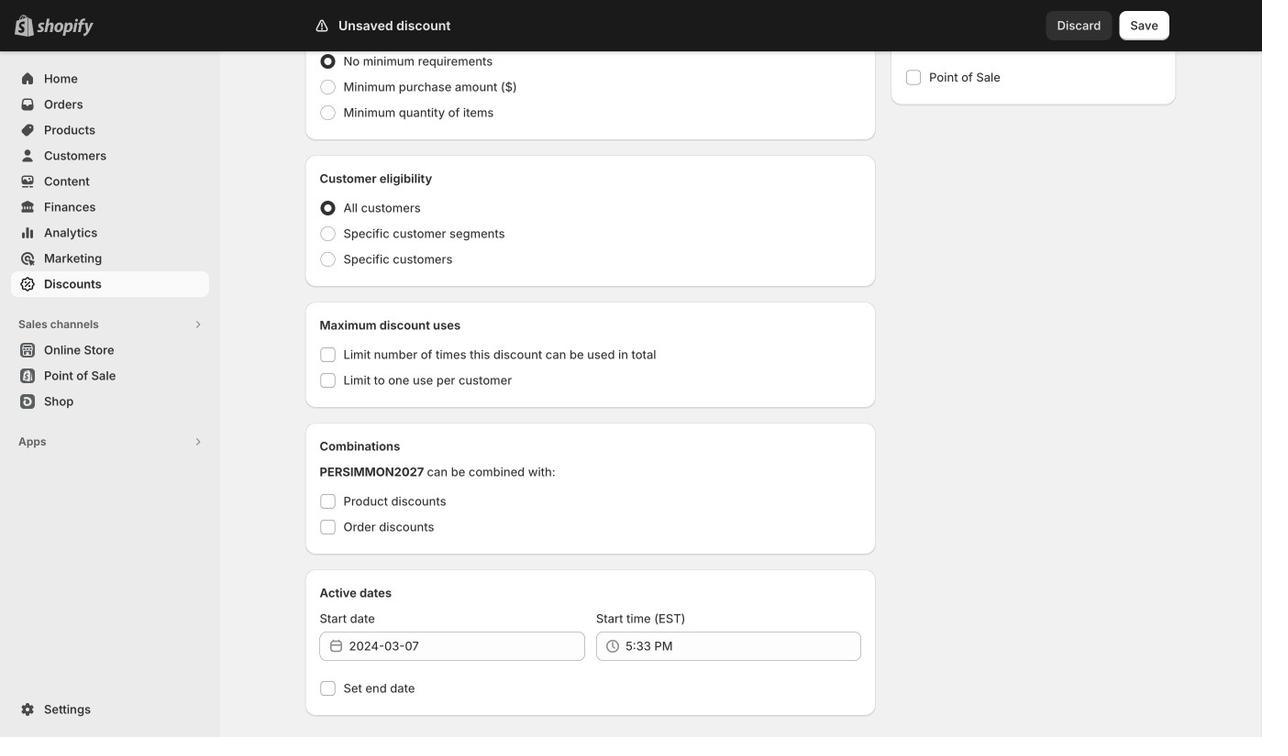 Task type: locate. For each thing, give the bounding box(es) containing it.
YYYY-MM-DD text field
[[349, 632, 585, 662]]

shopify image
[[37, 18, 94, 36]]



Task type: describe. For each thing, give the bounding box(es) containing it.
Enter time text field
[[626, 632, 862, 662]]



Task type: vqa. For each thing, say whether or not it's contained in the screenshot.
YYYY-MM-DD text field
yes



